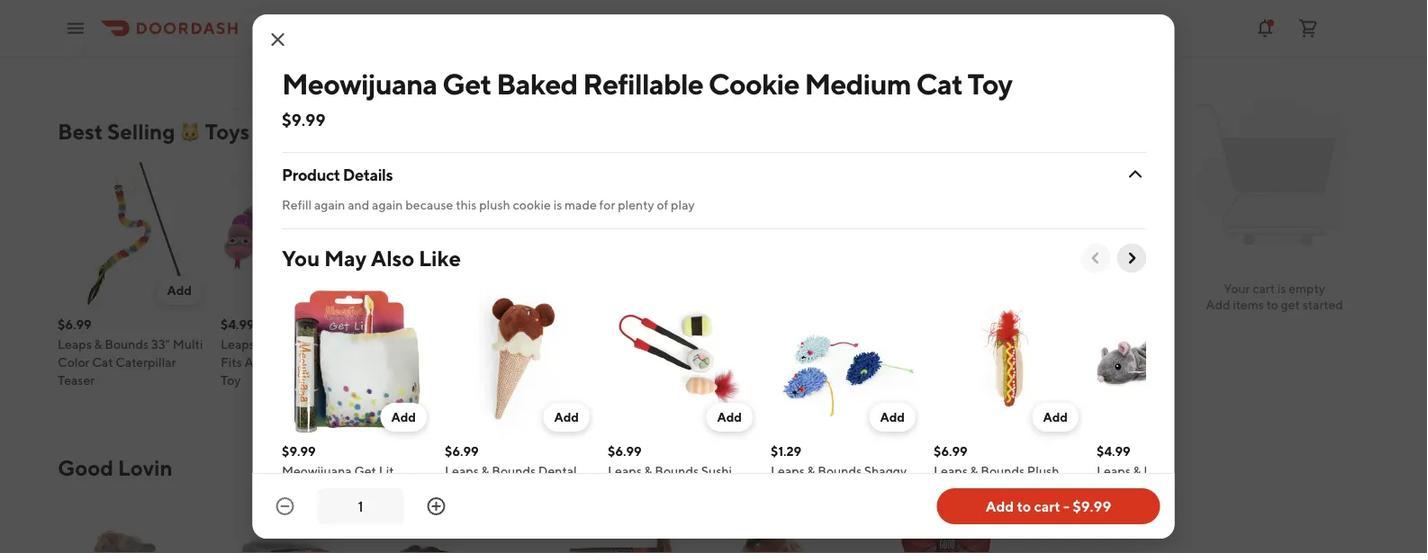 Task type: vqa. For each thing, say whether or not it's contained in the screenshot.
Spread to the left
no



Task type: describe. For each thing, give the bounding box(es) containing it.
bounds for leaps & bounds dot print blue cat laser pointer
[[1083, 337, 1126, 352]]

dog inside $6.99 leaps & bounds plush hot dog kicker small cat toy
[[958, 482, 982, 497]]

weight
[[918, 18, 961, 33]]

details
[[342, 165, 392, 184]]

recipe for (30
[[760, 36, 800, 51]]

$19.99 petlinks sneaky spinner cat toy
[[709, 317, 846, 370]]

$1.29
[[770, 444, 801, 459]]

spinner
[[802, 337, 846, 352]]

cat inside $9.99 meowijuana get baked refillable cookie medium cat toy
[[384, 373, 405, 388]]

caterpillar
[[116, 355, 176, 370]]

add to cart - $9.99 button
[[937, 489, 1160, 525]]

$4.99 for $4.99 leaps & bounds one size fits all pink cat snake toy
[[221, 317, 255, 332]]

lb) inside hill's science diet sensitive stomach & skin chicken recipe adult dog food (15.5 lb)
[[147, 54, 162, 69]]

good
[[58, 455, 113, 481]]

you may also like
[[281, 245, 460, 271]]

$6.99 leaps & bounds plush hot dog kicker small cat toy
[[933, 444, 1078, 515]]

skin for hill's science diet sensitive stomach & skin chicken recipe adult dog food (15.5 lb)
[[176, 18, 200, 33]]

toy inside $1.29 leaps & bounds shaggy mice cat plush toy
[[859, 482, 880, 497]]

$4.99 for $4.99 leaps & bounds 11.25" gray cat rat toy
[[1096, 444, 1130, 459]]

& inside $1.29 leaps & bounds shaggy mice cat plush toy
[[807, 464, 815, 479]]

plush inside $1.29 leaps & bounds shaggy mice cat plush toy
[[825, 482, 857, 497]]

(15.5
[[116, 54, 144, 69]]

adult inside hill's science diet sensitive stomach & skin chicken recipe adult dog food (30 lb)
[[803, 36, 835, 51]]

chicken,
[[547, 18, 597, 33]]

fish
[[547, 36, 571, 51]]

bento
[[607, 482, 642, 497]]

hot
[[933, 482, 955, 497]]

meowijuana get baked refillable cookie medium cat toy dialog
[[253, 14, 1245, 554]]

& inside $5.99 leaps & bounds dot print blue cat laser pointer
[[1072, 337, 1080, 352]]

$9.99 for $9.99
[[281, 110, 325, 129]]

sensitive inside hill's science diet adult sensitive stomach & skin chicken & rice dry cat food (3.5 lb)
[[221, 18, 272, 33]]

hill's science diet small & toy breed chicken & barley entree dog food (5.8 oz)
[[1035, 0, 1183, 69]]

science for hill's science diet small & toy breed chicken & barley entree dog food (5.8 oz)
[[1066, 0, 1111, 15]]

baked inside dialog
[[496, 67, 577, 100]]

plenty
[[617, 198, 654, 212]]

of
[[656, 198, 668, 212]]

started
[[1303, 298, 1343, 312]]

leaps & bounds assorted cat plush ball toy
[[872, 337, 1017, 370]]

$6.99 for $6.99 leaps & bounds plush hot dog kicker small cat toy
[[933, 444, 967, 459]]

2 horizontal spatial medium
[[804, 67, 911, 100]]

stomach for hill's science diet sensitive stomach & skin salmon & vegetable dog food (12.8 oz)
[[438, 18, 489, 33]]

toy inside $4.99 leaps & bounds one size fits all pink cat snake toy
[[221, 373, 241, 388]]

diet for hill's science diet adult sensitive stomach & skin chicken & rice dry cat food (3.5 lb)
[[299, 0, 323, 15]]

previous button of carousel image
[[1086, 249, 1104, 267]]

size
[[342, 337, 365, 352]]

$9.99 inside button
[[1073, 498, 1111, 515]]

& inside $6.99 leaps & bounds plush hot dog kicker small cat toy
[[970, 464, 978, 479]]

add for $6.99 leaps & bounds dental ice cream cone cat plush toy
[[554, 410, 578, 425]]

Search Petco search field
[[812, 73, 1045, 93]]

teaser inside $11.99 go cat teaser cat catcher wand cat toy
[[590, 337, 627, 352]]

& inside $4.99 leaps & bounds one size fits all pink cat snake toy
[[257, 337, 265, 352]]

see all link
[[915, 454, 977, 483]]

leaps & bounds shaggy mice cat plush toy image
[[770, 287, 919, 436]]

& inside the $4.99 leaps & bounds 11.25" gray cat rat toy
[[1133, 464, 1141, 479]]

leaps & bounds sushi bento cat toy image
[[607, 287, 756, 436]]

leaps for leaps & bounds dot print blue cat laser pointer
[[1035, 337, 1069, 352]]

diet for hill's science diet sensitive stomach & skin salmon & vegetable dog food (12.8 oz)
[[462, 0, 486, 15]]

toy inside $6.99 leaps & bounds dental ice cream cone cat plush toy
[[479, 500, 499, 515]]

leaps inside leaps & bounds assorted cat plush ball toy
[[872, 337, 907, 352]]

science for hill's science diet adult sensitive stomach & skin chicken & rice dry cat food (3.5 lb)
[[251, 0, 296, 15]]

add inside your cart is empty add items to get started
[[1206, 298, 1230, 312]]

toy inside "$9.99 meowijuana get lit refillable cake medium cat toy"
[[305, 500, 325, 515]]

cream
[[464, 482, 503, 497]]

chicken for hill's science diet small & toy breed chicken & barley entree dog food (5.8 oz)
[[1095, 18, 1143, 33]]

los
[[281, 21, 302, 36]]

small inside $6.99 leaps & bounds plush hot dog kicker small cat toy
[[1023, 482, 1055, 497]]

medium for $9.99 meowijuana get baked refillable cookie medium cat toy
[[484, 355, 532, 370]]

best selling 🐱 toys
[[58, 118, 250, 144]]

also
[[370, 245, 414, 271]]

snake
[[315, 355, 350, 370]]

diet for hill's science diet sensitive stomach & skin chicken recipe adult dog food (30 lb)
[[788, 0, 812, 15]]

1 again from the left
[[314, 198, 345, 212]]

get for $9.99 meowijuana get lit refillable cake medium cat toy
[[354, 464, 376, 479]]

stomach for hill's science diet sensitive stomach & skin chicken recipe adult dog food (15.5 lb)
[[112, 18, 163, 33]]

$9.99 for $9.99 meowijuana get baked refillable cookie medium cat toy
[[384, 317, 418, 332]]

add for $9.99 meowijuana get lit refillable cake medium cat toy
[[391, 410, 416, 425]]

$5.99
[[1035, 317, 1069, 332]]

go
[[547, 337, 564, 352]]

oz) for hill's science diet chicken, tuna & ocean fish adult cat food variety pack (2.8 oz)
[[645, 54, 663, 69]]

tuna
[[600, 18, 628, 33]]

sneaky
[[758, 337, 800, 352]]

made
[[564, 198, 596, 212]]

ball
[[931, 355, 952, 370]]

stomach inside hill's science diet adult sensitive stomach & skin chicken & rice dry cat food (3.5 lb)
[[275, 18, 326, 33]]

plush inside $6.99 leaps & bounds dental ice cream cone cat plush toy
[[444, 500, 476, 515]]

because
[[405, 198, 453, 212]]

and
[[347, 198, 369, 212]]

food inside hill's science diet adult sensitive stomach & skin chicken & rice dry cat food (3.5 lb)
[[221, 54, 250, 69]]

shaggy
[[864, 464, 906, 479]]

items
[[1233, 298, 1264, 312]]

$5.99 leaps & bounds dot print blue cat laser pointer
[[1035, 317, 1181, 370]]

open menu image
[[65, 18, 86, 39]]

& inside hill's science diet chicken, tuna & ocean fish adult cat food variety pack (2.8 oz)
[[630, 18, 638, 33]]

go cat teaser cat catcher wand cat toy image
[[547, 160, 695, 309]]

0 items, open order cart image
[[1297, 18, 1319, 39]]

get for $9.99 meowijuana get baked refillable cookie medium cat toy
[[456, 337, 478, 352]]

food inside hill's science diet sensitive stomach & skin chicken recipe adult dog food (30 lb)
[[736, 54, 766, 69]]

print
[[1153, 337, 1181, 352]]

lit
[[378, 464, 394, 479]]

refill
[[281, 198, 311, 212]]

cookie inside $9.99 meowijuana get baked refillable cookie medium cat toy
[[441, 355, 482, 370]]

cat inside $19.99 petlinks sneaky spinner cat toy
[[709, 355, 730, 370]]

food inside hill's science diet sensitive stomach & skin salmon & vegetable dog food (12.8 oz)
[[384, 54, 413, 69]]

teaser inside $6.99 leaps & bounds 33" multi color cat caterpillar teaser
[[58, 373, 95, 388]]

chicken inside hill's science diet adult sensitive stomach & skin chicken & rice dry cat food (3.5 lb)
[[221, 36, 268, 51]]

add for $9.99 meowijuana get baked refillable cookie medium cat toy
[[493, 283, 518, 298]]

los angeles
[[281, 21, 352, 36]]

hill's science diet adult sensitive stomach & skin chicken & rice dry cat food (3.5 lb)
[[221, 0, 363, 69]]

rice
[[281, 36, 307, 51]]

decrease quantity by 1 image
[[274, 496, 296, 518]]

color
[[58, 355, 90, 370]]

adult inside hill's science diet chicken, tuna & ocean fish adult cat food variety pack (2.8 oz)
[[573, 36, 605, 51]]

product details
[[281, 165, 392, 184]]

& inside hill's science diet sensitive stomach & skin chicken recipe adult dog food (30 lb)
[[817, 18, 825, 33]]

& inside leaps & bounds assorted cat plush ball toy
[[909, 337, 917, 352]]

$6.99 leaps & bounds sushi bento cat toy
[[607, 444, 732, 497]]

lb) inside hill's science diet sensitive stomach & skin chicken recipe adult dog food (30 lb)
[[791, 54, 807, 69]]

$6.99 leaps & bounds 33" multi color cat caterpillar teaser
[[58, 317, 203, 388]]

$9.99 for $9.99 meowijuana get lit refillable cake medium cat toy
[[281, 444, 315, 459]]

science for hill's science diet sensitive stomach & skin chicken recipe adult dog food (30 lb)
[[740, 0, 785, 15]]

good lovin link
[[58, 454, 172, 483]]

food inside hill's science diet sensitive stomach & skin chicken recipe adult dog food (15.5 lb)
[[84, 54, 114, 69]]

toy inside $6.99 leaps & bounds sushi bento cat toy
[[668, 482, 688, 497]]

bounds for leaps & bounds one size fits all pink cat snake toy
[[268, 337, 312, 352]]

is inside your cart is empty add items to get started
[[1277, 281, 1286, 296]]

pointer
[[1121, 355, 1163, 370]]

one
[[314, 337, 339, 352]]

best selling 🐱 toys link
[[58, 117, 250, 146]]

cookie inside dialog
[[708, 67, 799, 100]]

hill's for hill's science diet adult perfect weight dry cat food chicken recipe (3 lb)
[[872, 0, 900, 15]]

chicken for hill's science diet sensitive stomach & skin chicken recipe adult dog food (30 lb)
[[709, 36, 757, 51]]

food inside hill's science diet adult perfect weight dry cat food chicken recipe (3 lb)
[[872, 36, 902, 51]]

cat inside $1.29 leaps & bounds shaggy mice cat plush toy
[[801, 482, 822, 497]]

$6.99 leaps & bounds dental ice cream cone cat plush toy
[[444, 444, 576, 515]]

all inside $4.99 leaps & bounds one size fits all pink cat snake toy
[[244, 355, 260, 370]]

toy inside the $4.99 leaps & bounds 11.25" gray cat rat toy
[[1173, 482, 1193, 497]]

1 horizontal spatial all
[[950, 461, 966, 475]]

0 vertical spatial meowijuana
[[281, 67, 437, 100]]

petlinks
[[709, 337, 756, 352]]

small inside hill's science diet small & toy breed chicken & barley entree dog food (5.8 oz)
[[1141, 0, 1172, 15]]

hill's science diet sensitive stomach & skin chicken recipe adult dog food (15.5 lb)
[[58, 0, 200, 69]]

get
[[1281, 298, 1300, 312]]

vegetable
[[439, 36, 499, 51]]

laser
[[1088, 355, 1119, 370]]

barley
[[1035, 36, 1072, 51]]

toy inside $11.99 go cat teaser cat catcher wand cat toy
[[656, 355, 676, 370]]

science for hill's science diet adult perfect weight dry cat food chicken recipe (3 lb)
[[903, 0, 948, 15]]

hill's science diet chicken, tuna & ocean fish adult cat food variety pack (2.8 oz)
[[547, 0, 679, 69]]

hill's for hill's science diet small & toy breed chicken & barley entree dog food (5.8 oz)
[[1035, 0, 1063, 15]]

close image
[[267, 29, 289, 50]]

leaps for leaps & bounds 33" multi color cat caterpillar teaser
[[58, 337, 92, 352]]

add inside button
[[986, 498, 1014, 515]]

for
[[599, 198, 615, 212]]

skin for hill's science diet sensitive stomach & skin chicken recipe adult dog food (30 lb)
[[828, 18, 852, 33]]

cat inside hill's science diet adult perfect weight dry cat food chicken recipe (3 lb)
[[986, 18, 1007, 33]]

cat inside leaps & bounds assorted cat plush ball toy
[[872, 355, 893, 370]]

your cart is empty add items to get started
[[1206, 281, 1343, 312]]

dog inside hill's science diet small & toy breed chicken & barley entree dog food (5.8 oz)
[[1116, 36, 1140, 51]]

is inside meowijuana get baked refillable cookie medium cat toy dialog
[[553, 198, 562, 212]]

leaps for leaps & bounds one size fits all pink cat snake toy
[[221, 337, 255, 352]]

see all
[[925, 461, 966, 475]]

increase quantity by 1 image
[[425, 496, 447, 518]]

diet for hill's science diet chicken, tuna & ocean fish adult cat food variety pack (2.8 oz)
[[625, 0, 649, 15]]

chicken for hill's science diet sensitive stomach & skin chicken recipe adult dog food (15.5 lb)
[[58, 36, 105, 51]]

cat inside hill's science diet chicken, tuna & ocean fish adult cat food variety pack (2.8 oz)
[[608, 36, 629, 51]]

salmon
[[384, 36, 426, 51]]

hill's for hill's science diet sensitive stomach & skin chicken recipe adult dog food (15.5 lb)
[[58, 0, 86, 15]]

cat inside $6.99 leaps & bounds sushi bento cat toy
[[645, 482, 666, 497]]

$11.99 go cat teaser cat catcher wand cat toy
[[547, 317, 676, 370]]

your
[[1224, 281, 1250, 296]]

& inside hill's science diet sensitive stomach & skin chicken recipe adult dog food (15.5 lb)
[[165, 18, 173, 33]]

dog for hill's science diet sensitive stomach & skin chicken recipe adult dog food (15.5 lb)
[[58, 54, 82, 69]]

add to cart - $9.99
[[986, 498, 1111, 515]]

toy inside hill's science diet small & toy breed chicken & barley entree dog food (5.8 oz)
[[1035, 18, 1056, 33]]

bounds for leaps & bounds 11.25" gray cat rat toy
[[1143, 464, 1187, 479]]

cat inside $5.99 leaps & bounds dot print blue cat laser pointer
[[1064, 355, 1085, 370]]

bounds for leaps & bounds plush hot dog kicker small cat toy
[[980, 464, 1024, 479]]

& inside $6.99 leaps & bounds 33" multi color cat caterpillar teaser
[[94, 337, 102, 352]]

$9.99 meowijuana get lit refillable cake medium cat toy
[[281, 444, 419, 515]]

🐱
[[179, 118, 201, 144]]

& inside $6.99 leaps & bounds sushi bento cat toy
[[644, 464, 652, 479]]

toy inside leaps & bounds assorted cat plush ball toy
[[955, 355, 975, 370]]

product
[[281, 165, 340, 184]]

plush
[[479, 198, 510, 212]]

toy inside $9.99 meowijuana get baked refillable cookie medium cat toy
[[407, 373, 427, 388]]

bounds inside leaps & bounds assorted cat plush ball toy
[[920, 337, 963, 352]]

dry inside hill's science diet adult perfect weight dry cat food chicken recipe (3 lb)
[[963, 18, 984, 33]]

cookie
[[512, 198, 550, 212]]

science for hill's science diet sensitive stomach & skin chicken recipe adult dog food (15.5 lb)
[[88, 0, 133, 15]]



Task type: locate. For each thing, give the bounding box(es) containing it.
0 vertical spatial baked
[[496, 67, 577, 100]]

meowijuana right size
[[384, 337, 453, 352]]

baked inside $9.99 meowijuana get baked refillable cookie medium cat toy
[[481, 337, 517, 352]]

meowijuana get baked refillable cookie medium cat toy image
[[384, 160, 532, 309]]

chicken inside hill's science diet sensitive stomach & skin chicken recipe adult dog food (30 lb)
[[709, 36, 757, 51]]

leaps & bounds 33" multi color cat caterpillar teaser image
[[58, 160, 206, 309]]

good lovin
[[58, 455, 172, 481]]

adult inside hill's science diet adult perfect weight dry cat food chicken recipe (3 lb)
[[978, 0, 1010, 15]]

$4.99 up fits
[[221, 317, 255, 332]]

2 vertical spatial meowijuana
[[281, 464, 351, 479]]

leaps inside $1.29 leaps & bounds shaggy mice cat plush toy
[[770, 464, 804, 479]]

to
[[1267, 298, 1278, 312], [1017, 498, 1031, 515]]

science up (15.5
[[88, 0, 133, 15]]

cat inside the $4.99 leaps & bounds 11.25" gray cat rat toy
[[1126, 482, 1147, 497]]

leaps up "color"
[[58, 337, 92, 352]]

0 vertical spatial cookie
[[708, 67, 799, 100]]

2 sensitive from the left
[[221, 18, 272, 33]]

3 sensitive from the left
[[384, 18, 435, 33]]

toys
[[205, 118, 250, 144]]

2 again from the left
[[371, 198, 402, 212]]

4 skin from the left
[[828, 18, 852, 33]]

4 lb) from the left
[[872, 54, 888, 69]]

$4.99 leaps & bounds one size fits all pink cat snake toy
[[221, 317, 365, 388]]

science up weight
[[903, 0, 948, 15]]

33"
[[151, 337, 170, 352]]

1 vertical spatial dry
[[310, 36, 330, 51]]

0 horizontal spatial medium
[[371, 482, 419, 497]]

diet inside hill's science diet chicken, tuna & ocean fish adult cat food variety pack (2.8 oz)
[[625, 0, 649, 15]]

recipe up (30
[[760, 36, 800, 51]]

0 vertical spatial refillable
[[582, 67, 703, 100]]

$9.99 up the decrease quantity by 1 icon
[[281, 444, 315, 459]]

catcher
[[547, 355, 593, 370]]

meowijuana get baked refillable cookie medium cat toy
[[281, 67, 1012, 100]]

$6.99 for $6.99 leaps & bounds dental ice cream cone cat plush toy
[[444, 444, 478, 459]]

leaps & bounds plush hot dog kicker small cat toy image
[[933, 287, 1082, 436]]

cat inside $6.99 leaps & bounds dental ice cream cone cat plush toy
[[539, 482, 560, 497]]

2 hill's from the left
[[221, 0, 249, 15]]

refill again and again because this plush cookie is made for plenty of play
[[281, 198, 694, 212]]

diet for hill's science diet small & toy breed chicken & barley entree dog food (5.8 oz)
[[1114, 0, 1138, 15]]

leaps inside the $4.99 leaps & bounds 11.25" gray cat rat toy
[[1096, 464, 1130, 479]]

meowijuana
[[281, 67, 437, 100], [384, 337, 453, 352], [281, 464, 351, 479]]

hill's inside hill's science diet sensitive stomach & skin chicken recipe adult dog food (15.5 lb)
[[58, 0, 86, 15]]

(30
[[768, 54, 789, 69]]

1 horizontal spatial cookie
[[708, 67, 799, 100]]

is up get
[[1277, 281, 1286, 296]]

cat inside hill's science diet adult sensitive stomach & skin chicken & rice dry cat food (3.5 lb)
[[333, 36, 354, 51]]

bounds up laser
[[1083, 337, 1126, 352]]

6 hill's from the left
[[872, 0, 900, 15]]

(12.8
[[416, 54, 442, 69]]

toy inside $6.99 leaps & bounds plush hot dog kicker small cat toy
[[933, 500, 953, 515]]

hill's inside hill's science diet adult sensitive stomach & skin chicken & rice dry cat food (3.5 lb)
[[221, 0, 249, 15]]

bounds inside $6.99 leaps & bounds plush hot dog kicker small cat toy
[[980, 464, 1024, 479]]

cake
[[338, 482, 368, 497]]

leaps inside $5.99 leaps & bounds dot print blue cat laser pointer
[[1035, 337, 1069, 352]]

angeles
[[304, 21, 352, 36]]

play
[[670, 198, 694, 212]]

2 lb) from the left
[[278, 54, 293, 69]]

2 vertical spatial get
[[354, 464, 376, 479]]

breed
[[1058, 18, 1093, 33]]

food left (3.5
[[221, 54, 250, 69]]

skin for hill's science diet sensitive stomach & skin salmon & vegetable dog food (12.8 oz)
[[502, 18, 526, 33]]

1 horizontal spatial is
[[1277, 281, 1286, 296]]

science up salmon
[[414, 0, 459, 15]]

dog left (30
[[709, 54, 734, 69]]

previous button of carousel image
[[1004, 459, 1022, 477]]

medium down perfect
[[804, 67, 911, 100]]

notification bell image
[[1254, 18, 1276, 39]]

again right and on the left top
[[371, 198, 402, 212]]

1 horizontal spatial again
[[371, 198, 402, 212]]

skin
[[176, 18, 200, 33], [339, 18, 363, 33], [502, 18, 526, 33], [828, 18, 852, 33]]

0 vertical spatial is
[[553, 198, 562, 212]]

1 science from the left
[[88, 0, 133, 15]]

leaps & bounds assorted cat plush ball toy image
[[872, 160, 1021, 309]]

stomach up vegetable
[[438, 18, 489, 33]]

3 hill's from the left
[[384, 0, 412, 15]]

dog inside hill's science diet sensitive stomach & skin chicken recipe adult dog food (15.5 lb)
[[58, 54, 82, 69]]

dog right hot
[[958, 482, 982, 497]]

5 hill's from the left
[[709, 0, 737, 15]]

2 diet from the left
[[299, 0, 323, 15]]

science for hill's science diet chicken, tuna & ocean fish adult cat food variety pack (2.8 oz)
[[577, 0, 622, 15]]

food down salmon
[[384, 54, 413, 69]]

1 text field
[[328, 497, 393, 517]]

next button of carousel image
[[1122, 249, 1140, 267]]

sensitive for hill's science diet sensitive stomach & skin salmon & vegetable dog food (12.8 oz)
[[384, 18, 435, 33]]

add for $6.99 leaps & bounds sushi bento cat toy
[[717, 410, 741, 425]]

1 skin from the left
[[176, 18, 200, 33]]

2 vertical spatial refillable
[[281, 482, 336, 497]]

add for $6.99 leaps & bounds 33" multi color cat caterpillar teaser
[[167, 283, 192, 298]]

leaps for leaps & bounds sushi bento cat toy
[[607, 464, 641, 479]]

food left (30
[[736, 54, 766, 69]]

1 vertical spatial cookie
[[441, 355, 482, 370]]

petlinks sneaky spinner cat toy image
[[709, 160, 858, 309]]

leaps inside $4.99 leaps & bounds one size fits all pink cat snake toy
[[221, 337, 255, 352]]

4 science from the left
[[577, 0, 622, 15]]

1 vertical spatial cart
[[1034, 498, 1060, 515]]

teaser down "color"
[[58, 373, 95, 388]]

add button
[[156, 276, 203, 305], [156, 276, 203, 305], [319, 276, 366, 305], [319, 276, 366, 305], [482, 276, 529, 305], [482, 276, 529, 305], [380, 403, 426, 432], [380, 403, 426, 432], [543, 403, 589, 432], [543, 403, 589, 432], [706, 403, 752, 432], [706, 403, 752, 432], [869, 403, 915, 432], [869, 403, 915, 432], [1032, 403, 1078, 432], [1032, 403, 1078, 432]]

blue
[[1035, 355, 1062, 370]]

$9.99 down "gray"
[[1073, 498, 1111, 515]]

again left and on the left top
[[314, 198, 345, 212]]

refillable for $9.99 meowijuana get lit refillable cake medium cat toy
[[281, 482, 336, 497]]

stomach inside hill's science diet sensitive stomach & skin chicken recipe adult dog food (15.5 lb)
[[112, 18, 163, 33]]

stomach inside hill's science diet sensitive stomach & skin salmon & vegetable dog food (12.8 oz)
[[438, 18, 489, 33]]

product details button
[[281, 153, 1146, 196]]

food inside hill's science diet small & toy breed chicken & barley entree dog food (5.8 oz)
[[1143, 36, 1172, 51]]

assorted
[[966, 337, 1017, 352]]

science for hill's science diet sensitive stomach & skin salmon & vegetable dog food (12.8 oz)
[[414, 0, 459, 15]]

bounds for leaps & bounds shaggy mice cat plush toy
[[817, 464, 861, 479]]

0 vertical spatial $4.99
[[221, 317, 255, 332]]

diet inside hill's science diet small & toy breed chicken & barley entree dog food (5.8 oz)
[[1114, 0, 1138, 15]]

is left made
[[553, 198, 562, 212]]

entree
[[1074, 36, 1113, 51]]

$6.99 for $6.99 leaps & bounds sushi bento cat toy
[[607, 444, 641, 459]]

0 horizontal spatial dry
[[310, 36, 330, 51]]

bounds up the ball
[[920, 337, 963, 352]]

0 vertical spatial dry
[[963, 18, 984, 33]]

bounds up cone
[[491, 464, 535, 479]]

1 hill's from the left
[[58, 0, 86, 15]]

oz) inside hill's science diet small & toy breed chicken & barley entree dog food (5.8 oz)
[[1061, 54, 1078, 69]]

$4.99 inside $4.99 leaps & bounds one size fits all pink cat snake toy
[[221, 317, 255, 332]]

lb) down perfect
[[872, 54, 888, 69]]

dry inside hill's science diet adult sensitive stomach & skin chicken & rice dry cat food (3.5 lb)
[[310, 36, 330, 51]]

adult inside hill's science diet adult sensitive stomach & skin chicken & rice dry cat food (3.5 lb)
[[326, 0, 358, 15]]

all right fits
[[244, 355, 260, 370]]

hill's inside hill's science diet sensitive stomach & skin salmon & vegetable dog food (12.8 oz)
[[384, 0, 412, 15]]

baked down the "fish"
[[496, 67, 577, 100]]

cart inside add to cart - $9.99 button
[[1034, 498, 1060, 515]]

small
[[1141, 0, 1172, 15], [1023, 482, 1055, 497]]

cat inside $6.99 leaps & bounds plush hot dog kicker small cat toy
[[1057, 482, 1078, 497]]

1 horizontal spatial to
[[1267, 298, 1278, 312]]

to inside add to cart - $9.99 button
[[1017, 498, 1031, 515]]

cart up items
[[1253, 281, 1275, 296]]

diet inside hill's science diet sensitive stomach & skin chicken recipe adult dog food (15.5 lb)
[[136, 0, 160, 15]]

2 horizontal spatial recipe
[[955, 36, 995, 51]]

plush left the ball
[[896, 355, 928, 370]]

refillable inside $9.99 meowijuana get baked refillable cookie medium cat toy
[[384, 355, 438, 370]]

science inside hill's science diet sensitive stomach & skin salmon & vegetable dog food (12.8 oz)
[[414, 0, 459, 15]]

$6.99 up see all on the right of page
[[933, 444, 967, 459]]

dog inside hill's science diet sensitive stomach & skin salmon & vegetable dog food (12.8 oz)
[[501, 36, 525, 51]]

stomach for hill's science diet sensitive stomach & skin chicken recipe adult dog food (30 lb)
[[764, 18, 815, 33]]

science up (30
[[740, 0, 785, 15]]

get left go
[[456, 337, 478, 352]]

4 hill's from the left
[[547, 0, 575, 15]]

0 vertical spatial small
[[1141, 0, 1172, 15]]

cat inside $4.99 leaps & bounds one size fits all pink cat snake toy
[[292, 355, 313, 370]]

bounds up caterpillar
[[105, 337, 149, 352]]

cat
[[986, 18, 1007, 33], [333, 36, 354, 51], [608, 36, 629, 51], [916, 67, 962, 100], [567, 337, 588, 352], [630, 337, 651, 352], [92, 355, 113, 370], [292, 355, 313, 370], [632, 355, 653, 370], [709, 355, 730, 370], [872, 355, 893, 370], [1064, 355, 1085, 370], [384, 373, 405, 388], [539, 482, 560, 497], [645, 482, 666, 497], [801, 482, 822, 497], [1057, 482, 1078, 497], [1126, 482, 1147, 497], [281, 500, 302, 515]]

5 science from the left
[[740, 0, 785, 15]]

food inside hill's science diet chicken, tuna & ocean fish adult cat food variety pack (2.8 oz)
[[631, 36, 661, 51]]

$9.99 inside "$9.99 meowijuana get lit refillable cake medium cat toy"
[[281, 444, 315, 459]]

$6.99 inside $6.99 leaps & bounds dental ice cream cone cat plush toy
[[444, 444, 478, 459]]

0 horizontal spatial again
[[314, 198, 345, 212]]

science
[[88, 0, 133, 15], [251, 0, 296, 15], [414, 0, 459, 15], [577, 0, 622, 15], [740, 0, 785, 15], [903, 0, 948, 15], [1066, 0, 1111, 15]]

lb) down rice
[[278, 54, 293, 69]]

$4.99
[[221, 317, 255, 332], [1096, 444, 1130, 459]]

ocean
[[641, 18, 679, 33]]

bounds inside $6.99 leaps & bounds 33" multi color cat caterpillar teaser
[[105, 337, 149, 352]]

food right entree
[[1143, 36, 1172, 51]]

2 science from the left
[[251, 0, 296, 15]]

0 vertical spatial teaser
[[590, 337, 627, 352]]

-
[[1063, 498, 1070, 515]]

bounds up kicker
[[980, 464, 1024, 479]]

diet inside hill's science diet sensitive stomach & skin salmon & vegetable dog food (12.8 oz)
[[462, 0, 486, 15]]

& inside $6.99 leaps & bounds dental ice cream cone cat plush toy
[[481, 464, 489, 479]]

2 recipe from the left
[[760, 36, 800, 51]]

3 lb) from the left
[[791, 54, 807, 69]]

stomach inside hill's science diet sensitive stomach & skin chicken recipe adult dog food (30 lb)
[[764, 18, 815, 33]]

0 horizontal spatial refillable
[[281, 482, 336, 497]]

3 skin from the left
[[502, 18, 526, 33]]

bounds up rat
[[1143, 464, 1187, 479]]

dry down los angeles
[[310, 36, 330, 51]]

adult
[[326, 0, 358, 15], [978, 0, 1010, 15], [151, 36, 183, 51], [573, 36, 605, 51], [803, 36, 835, 51]]

diet for hill's science diet sensitive stomach & skin chicken recipe adult dog food (15.5 lb)
[[136, 0, 160, 15]]

refillable right snake
[[384, 355, 438, 370]]

6 diet from the left
[[951, 0, 975, 15]]

sensitive for hill's science diet sensitive stomach & skin chicken recipe adult dog food (15.5 lb)
[[58, 18, 110, 33]]

hill's for hill's science diet sensitive stomach & skin chicken recipe adult dog food (30 lb)
[[709, 0, 737, 15]]

2 skin from the left
[[339, 18, 363, 33]]

0 horizontal spatial cookie
[[441, 355, 482, 370]]

hill's for hill's science diet sensitive stomach & skin salmon & vegetable dog food (12.8 oz)
[[384, 0, 412, 15]]

leaps up fits
[[221, 337, 255, 352]]

leaps & bounds dental ice cream cone cat plush toy image
[[444, 287, 593, 436]]

multi
[[173, 337, 203, 352]]

$6.99 up "color"
[[58, 317, 92, 332]]

dental
[[538, 464, 576, 479]]

refillable for $9.99 meowijuana get baked refillable cookie medium cat toy
[[384, 355, 438, 370]]

leaps inside $6.99 leaps & bounds sushi bento cat toy
[[607, 464, 641, 479]]

1 diet from the left
[[136, 0, 160, 15]]

leaps up bento
[[607, 464, 641, 479]]

lb)
[[147, 54, 162, 69], [278, 54, 293, 69], [791, 54, 807, 69], [872, 54, 888, 69]]

variety
[[547, 54, 587, 69]]

bounds inside $1.29 leaps & bounds shaggy mice cat plush toy
[[817, 464, 861, 479]]

food down perfect
[[872, 36, 902, 51]]

1 vertical spatial $4.99
[[1096, 444, 1130, 459]]

plush right previous button of carousel icon
[[1027, 464, 1059, 479]]

cat inside $6.99 leaps & bounds 33" multi color cat caterpillar teaser
[[92, 355, 113, 370]]

oz) down vegetable
[[445, 54, 463, 69]]

0 horizontal spatial to
[[1017, 498, 1031, 515]]

empty retail cart image
[[1190, 90, 1359, 259]]

plush
[[896, 355, 928, 370], [1027, 464, 1059, 479], [825, 482, 857, 497], [444, 500, 476, 515]]

hill's for hill's science diet chicken, tuna & ocean fish adult cat food variety pack (2.8 oz)
[[547, 0, 575, 15]]

cone
[[505, 482, 537, 497]]

selling
[[107, 118, 175, 144]]

$4.99 inside the $4.99 leaps & bounds 11.25" gray cat rat toy
[[1096, 444, 1130, 459]]

bounds inside the $4.99 leaps & bounds 11.25" gray cat rat toy
[[1143, 464, 1187, 479]]

to left get
[[1267, 298, 1278, 312]]

add for $1.29 leaps & bounds shaggy mice cat plush toy
[[880, 410, 904, 425]]

1 horizontal spatial cart
[[1253, 281, 1275, 296]]

1 vertical spatial baked
[[481, 337, 517, 352]]

skin inside hill's science diet sensitive stomach & skin salmon & vegetable dog food (12.8 oz)
[[502, 18, 526, 33]]

diet
[[136, 0, 160, 15], [299, 0, 323, 15], [462, 0, 486, 15], [625, 0, 649, 15], [788, 0, 812, 15], [951, 0, 975, 15], [1114, 0, 1138, 15]]

$6.99 up ice
[[444, 444, 478, 459]]

get down vegetable
[[442, 67, 491, 100]]

refillable left cake
[[281, 482, 336, 497]]

recipe
[[108, 36, 148, 51], [760, 36, 800, 51], [955, 36, 995, 51]]

3 stomach from the left
[[438, 18, 489, 33]]

&
[[1175, 0, 1183, 15], [165, 18, 173, 33], [328, 18, 336, 33], [491, 18, 499, 33], [630, 18, 638, 33], [817, 18, 825, 33], [1146, 18, 1154, 33], [271, 36, 279, 51], [429, 36, 437, 51], [94, 337, 102, 352], [257, 337, 265, 352], [909, 337, 917, 352], [1072, 337, 1080, 352], [481, 464, 489, 479], [644, 464, 652, 479], [807, 464, 815, 479], [970, 464, 978, 479], [1133, 464, 1141, 479]]

gray
[[1096, 482, 1124, 497]]

chicken inside hill's science diet sensitive stomach & skin chicken recipe adult dog food (15.5 lb)
[[58, 36, 105, 51]]

dog right entree
[[1116, 36, 1140, 51]]

leaps inside $6.99 leaps & bounds dental ice cream cone cat plush toy
[[444, 464, 478, 479]]

hill's science diet sensitive stomach & skin chicken recipe adult dog food (30 lb)
[[709, 0, 852, 69]]

7 science from the left
[[1066, 0, 1111, 15]]

1 horizontal spatial teaser
[[590, 337, 627, 352]]

diet inside hill's science diet adult sensitive stomach & skin chicken & rice dry cat food (3.5 lb)
[[299, 0, 323, 15]]

bounds for leaps & bounds 33" multi color cat caterpillar teaser
[[105, 337, 149, 352]]

leaps for leaps & bounds 11.25" gray cat rat toy
[[1096, 464, 1130, 479]]

3 science from the left
[[414, 0, 459, 15]]

stomach
[[112, 18, 163, 33], [275, 18, 326, 33], [438, 18, 489, 33], [764, 18, 815, 33]]

recipe for (15.5
[[108, 36, 148, 51]]

bounds inside $5.99 leaps & bounds dot print blue cat laser pointer
[[1083, 337, 1126, 352]]

all right see
[[950, 461, 966, 475]]

science up tuna
[[577, 0, 622, 15]]

(5.8
[[1035, 54, 1058, 69]]

1 oz) from the left
[[445, 54, 463, 69]]

1 horizontal spatial oz)
[[645, 54, 663, 69]]

next button of carousel image
[[1040, 459, 1058, 477]]

recipe inside hill's science diet sensitive stomach & skin chicken recipe adult dog food (30 lb)
[[760, 36, 800, 51]]

teaser
[[590, 337, 627, 352], [58, 373, 95, 388]]

$4.99 up "gray"
[[1096, 444, 1130, 459]]

cart inside your cart is empty add items to get started
[[1253, 281, 1275, 296]]

oz) right (2.8
[[645, 54, 663, 69]]

pack
[[590, 54, 618, 69]]

perfect
[[872, 18, 915, 33]]

1 vertical spatial medium
[[484, 355, 532, 370]]

teaser up wand
[[590, 337, 627, 352]]

wand
[[595, 355, 630, 370]]

0 vertical spatial get
[[442, 67, 491, 100]]

1 horizontal spatial refillable
[[384, 355, 438, 370]]

$9.99 up product
[[281, 110, 325, 129]]

stomach up (30
[[764, 18, 815, 33]]

add for $4.99 leaps & bounds one size fits all pink cat snake toy
[[330, 283, 355, 298]]

sensitive inside hill's science diet sensitive stomach & skin chicken recipe adult dog food (15.5 lb)
[[58, 18, 110, 33]]

leaps for leaps & bounds shaggy mice cat plush toy
[[770, 464, 804, 479]]

best
[[58, 118, 103, 144]]

food down ocean
[[631, 36, 661, 51]]

toy inside $19.99 petlinks sneaky spinner cat toy
[[733, 355, 753, 370]]

see
[[925, 461, 947, 475]]

leaps
[[58, 337, 92, 352], [221, 337, 255, 352], [872, 337, 907, 352], [1035, 337, 1069, 352], [444, 464, 478, 479], [607, 464, 641, 479], [770, 464, 804, 479], [933, 464, 967, 479], [1096, 464, 1130, 479]]

$9.99 down also on the left top of the page
[[384, 317, 418, 332]]

4 stomach from the left
[[764, 18, 815, 33]]

bounds inside $6.99 leaps & bounds dental ice cream cone cat plush toy
[[491, 464, 535, 479]]

0 horizontal spatial oz)
[[445, 54, 463, 69]]

1 sensitive from the left
[[58, 18, 110, 33]]

0 horizontal spatial small
[[1023, 482, 1055, 497]]

lb) inside hill's science diet adult perfect weight dry cat food chicken recipe (3 lb)
[[872, 54, 888, 69]]

meowijuana down salmon
[[281, 67, 437, 100]]

4 sensitive from the left
[[709, 18, 761, 33]]

diet inside hill's science diet adult perfect weight dry cat food chicken recipe (3 lb)
[[951, 0, 975, 15]]

1 horizontal spatial dry
[[963, 18, 984, 33]]

$6.99 for $6.99 leaps & bounds 33" multi color cat caterpillar teaser
[[58, 317, 92, 332]]

11.25"
[[1190, 464, 1222, 479]]

skin inside hill's science diet adult sensitive stomach & skin chicken & rice dry cat food (3.5 lb)
[[339, 18, 363, 33]]

leaps up hot
[[933, 464, 967, 479]]

meowijuana for $9.99 meowijuana get baked refillable cookie medium cat toy
[[384, 337, 453, 352]]

bounds for leaps & bounds dental ice cream cone cat plush toy
[[491, 464, 535, 479]]

leaps up ice
[[444, 464, 478, 479]]

recipe up (15.5
[[108, 36, 148, 51]]

science inside hill's science diet sensitive stomach & skin chicken recipe adult dog food (15.5 lb)
[[88, 0, 133, 15]]

leaps up blue
[[1035, 337, 1069, 352]]

plush down ice
[[444, 500, 476, 515]]

refillable down ocean
[[582, 67, 703, 100]]

food
[[631, 36, 661, 51], [872, 36, 902, 51], [1143, 36, 1172, 51], [84, 54, 114, 69], [221, 54, 250, 69], [384, 54, 413, 69], [736, 54, 766, 69]]

medium for $9.99 meowijuana get lit refillable cake medium cat toy
[[371, 482, 419, 497]]

recipe inside hill's science diet adult perfect weight dry cat food chicken recipe (3 lb)
[[955, 36, 995, 51]]

3 recipe from the left
[[955, 36, 995, 51]]

to inside your cart is empty add items to get started
[[1267, 298, 1278, 312]]

get
[[442, 67, 491, 100], [456, 337, 478, 352], [354, 464, 376, 479]]

0 vertical spatial all
[[244, 355, 260, 370]]

oz) right (5.8
[[1061, 54, 1078, 69]]

leaps up "gray"
[[1096, 464, 1130, 479]]

bounds up pink
[[268, 337, 312, 352]]

$6.99
[[58, 317, 92, 332], [444, 444, 478, 459], [607, 444, 641, 459], [933, 444, 967, 459]]

2 stomach from the left
[[275, 18, 326, 33]]

7 hill's from the left
[[1035, 0, 1063, 15]]

1 recipe from the left
[[108, 36, 148, 51]]

sensitive for hill's science diet sensitive stomach & skin chicken recipe adult dog food (30 lb)
[[709, 18, 761, 33]]

meowijuana for $9.99 meowijuana get lit refillable cake medium cat toy
[[281, 464, 351, 479]]

1 vertical spatial meowijuana
[[384, 337, 453, 352]]

oz) for hill's science diet small & toy breed chicken & barley entree dog food (5.8 oz)
[[1061, 54, 1078, 69]]

0 horizontal spatial cart
[[1034, 498, 1060, 515]]

recipe left (3
[[955, 36, 995, 51]]

4 diet from the left
[[625, 0, 649, 15]]

sushi
[[701, 464, 732, 479]]

leaps for leaps & bounds dental ice cream cone cat plush toy
[[444, 464, 478, 479]]

2 vertical spatial medium
[[371, 482, 419, 497]]

to down kicker
[[1017, 498, 1031, 515]]

leaps up mice at the bottom of page
[[770, 464, 804, 479]]

refillable inside "$9.99 meowijuana get lit refillable cake medium cat toy"
[[281, 482, 336, 497]]

hill's inside hill's science diet small & toy breed chicken & barley entree dog food (5.8 oz)
[[1035, 0, 1063, 15]]

chicken inside hill's science diet adult perfect weight dry cat food chicken recipe (3 lb)
[[905, 36, 952, 51]]

0 horizontal spatial all
[[244, 355, 260, 370]]

medium left the catcher
[[484, 355, 532, 370]]

plush inside $6.99 leaps & bounds plush hot dog kicker small cat toy
[[1027, 464, 1059, 479]]

like
[[418, 245, 460, 271]]

1 horizontal spatial medium
[[484, 355, 532, 370]]

leaps right spinner
[[872, 337, 907, 352]]

bounds for leaps & bounds sushi bento cat toy
[[654, 464, 698, 479]]

1 lb) from the left
[[147, 54, 162, 69]]

meowijuana get lit refillable cake medium cat toy image
[[281, 287, 430, 436]]

stomach up (15.5
[[112, 18, 163, 33]]

0 vertical spatial to
[[1267, 298, 1278, 312]]

pink
[[263, 355, 289, 370]]

$6.99 up bento
[[607, 444, 641, 459]]

$4.99 leaps & bounds 11.25" gray cat rat toy
[[1096, 444, 1222, 497]]

1 vertical spatial small
[[1023, 482, 1055, 497]]

plush right mice at the bottom of page
[[825, 482, 857, 497]]

leaps & bounds one size fits all pink cat snake toy image
[[221, 160, 369, 309]]

0 horizontal spatial recipe
[[108, 36, 148, 51]]

mice
[[770, 482, 799, 497]]

1 stomach from the left
[[112, 18, 163, 33]]

add
[[167, 283, 192, 298], [330, 283, 355, 298], [493, 283, 518, 298], [1206, 298, 1230, 312], [391, 410, 416, 425], [554, 410, 578, 425], [717, 410, 741, 425], [880, 410, 904, 425], [1043, 410, 1067, 425], [986, 498, 1014, 515]]

plush inside leaps & bounds assorted cat plush ball toy
[[896, 355, 928, 370]]

bounds left sushi
[[654, 464, 698, 479]]

meowijuana up cake
[[281, 464, 351, 479]]

3 diet from the left
[[462, 0, 486, 15]]

you
[[281, 245, 319, 271]]

0 horizontal spatial teaser
[[58, 373, 95, 388]]

stomach up rice
[[275, 18, 326, 33]]

get left lit at the bottom of the page
[[354, 464, 376, 479]]

1 vertical spatial teaser
[[58, 373, 95, 388]]

hill's inside hill's science diet adult perfect weight dry cat food chicken recipe (3 lb)
[[872, 0, 900, 15]]

2 horizontal spatial refillable
[[582, 67, 703, 100]]

rat
[[1150, 482, 1170, 497]]

7 diet from the left
[[1114, 0, 1138, 15]]

diet for hill's science diet adult perfect weight dry cat food chicken recipe (3 lb)
[[951, 0, 975, 15]]

2 oz) from the left
[[645, 54, 663, 69]]

science up breed
[[1066, 0, 1111, 15]]

lb) inside hill's science diet adult sensitive stomach & skin chicken & rice dry cat food (3.5 lb)
[[278, 54, 293, 69]]

lb) right (30
[[791, 54, 807, 69]]

1 vertical spatial all
[[950, 461, 966, 475]]

lb) right (15.5
[[147, 54, 162, 69]]

(2.8
[[620, 54, 642, 69]]

kicker
[[984, 482, 1021, 497]]

bounds left shaggy
[[817, 464, 861, 479]]

dry right weight
[[963, 18, 984, 33]]

3 oz) from the left
[[1061, 54, 1078, 69]]

fits
[[221, 355, 242, 370]]

0 vertical spatial cart
[[1253, 281, 1275, 296]]

$1.29 leaps & bounds shaggy mice cat plush toy
[[770, 444, 906, 497]]

oz) inside hill's science diet chicken, tuna & ocean fish adult cat food variety pack (2.8 oz)
[[645, 54, 663, 69]]

add for $6.99 leaps & bounds plush hot dog kicker small cat toy
[[1043, 410, 1067, 425]]

1 vertical spatial get
[[456, 337, 478, 352]]

1 vertical spatial refillable
[[384, 355, 438, 370]]

medium down lit at the bottom of the page
[[371, 482, 419, 497]]

dog right vegetable
[[501, 36, 525, 51]]

1 horizontal spatial recipe
[[760, 36, 800, 51]]

leaps for leaps & bounds plush hot dog kicker small cat toy
[[933, 464, 967, 479]]

(3
[[998, 36, 1009, 51]]

$19.99
[[709, 317, 749, 332]]

0 vertical spatial medium
[[804, 67, 911, 100]]

dog for hill's science diet sensitive stomach & skin chicken recipe adult dog food (30 lb)
[[709, 54, 734, 69]]

empty
[[1289, 281, 1325, 296]]

1 horizontal spatial $4.99
[[1096, 444, 1130, 459]]

hill's
[[58, 0, 86, 15], [221, 0, 249, 15], [384, 0, 412, 15], [547, 0, 575, 15], [709, 0, 737, 15], [872, 0, 900, 15], [1035, 0, 1063, 15]]

science up "los"
[[251, 0, 296, 15]]

baked left go
[[481, 337, 517, 352]]

dog for hill's science diet sensitive stomach & skin salmon & vegetable dog food (12.8 oz)
[[501, 36, 525, 51]]

1 vertical spatial to
[[1017, 498, 1031, 515]]

cart left -
[[1034, 498, 1060, 515]]

cart
[[1253, 281, 1275, 296], [1034, 498, 1060, 515]]

hill's science diet adult perfect weight dry cat food chicken recipe (3 lb)
[[872, 0, 1010, 69]]

0 horizontal spatial is
[[553, 198, 562, 212]]

skin inside hill's science diet sensitive stomach & skin chicken recipe adult dog food (30 lb)
[[828, 18, 852, 33]]

leaps inside $6.99 leaps & bounds plush hot dog kicker small cat toy
[[933, 464, 967, 479]]

6 science from the left
[[903, 0, 948, 15]]

adult inside hill's science diet sensitive stomach & skin chicken recipe adult dog food (15.5 lb)
[[151, 36, 183, 51]]

this
[[455, 198, 476, 212]]

2 horizontal spatial oz)
[[1061, 54, 1078, 69]]

5 diet from the left
[[788, 0, 812, 15]]

may
[[324, 245, 366, 271]]

dog down open menu icon
[[58, 54, 82, 69]]

hill's for hill's science diet adult sensitive stomach & skin chicken & rice dry cat food (3.5 lb)
[[221, 0, 249, 15]]

0 horizontal spatial $4.99
[[221, 317, 255, 332]]

cat inside "$9.99 meowijuana get lit refillable cake medium cat toy"
[[281, 500, 302, 515]]

1 horizontal spatial small
[[1141, 0, 1172, 15]]

1 vertical spatial is
[[1277, 281, 1286, 296]]

food left (15.5
[[84, 54, 114, 69]]

oz) inside hill's science diet sensitive stomach & skin salmon & vegetable dog food (12.8 oz)
[[445, 54, 463, 69]]

all
[[244, 355, 260, 370], [950, 461, 966, 475]]



